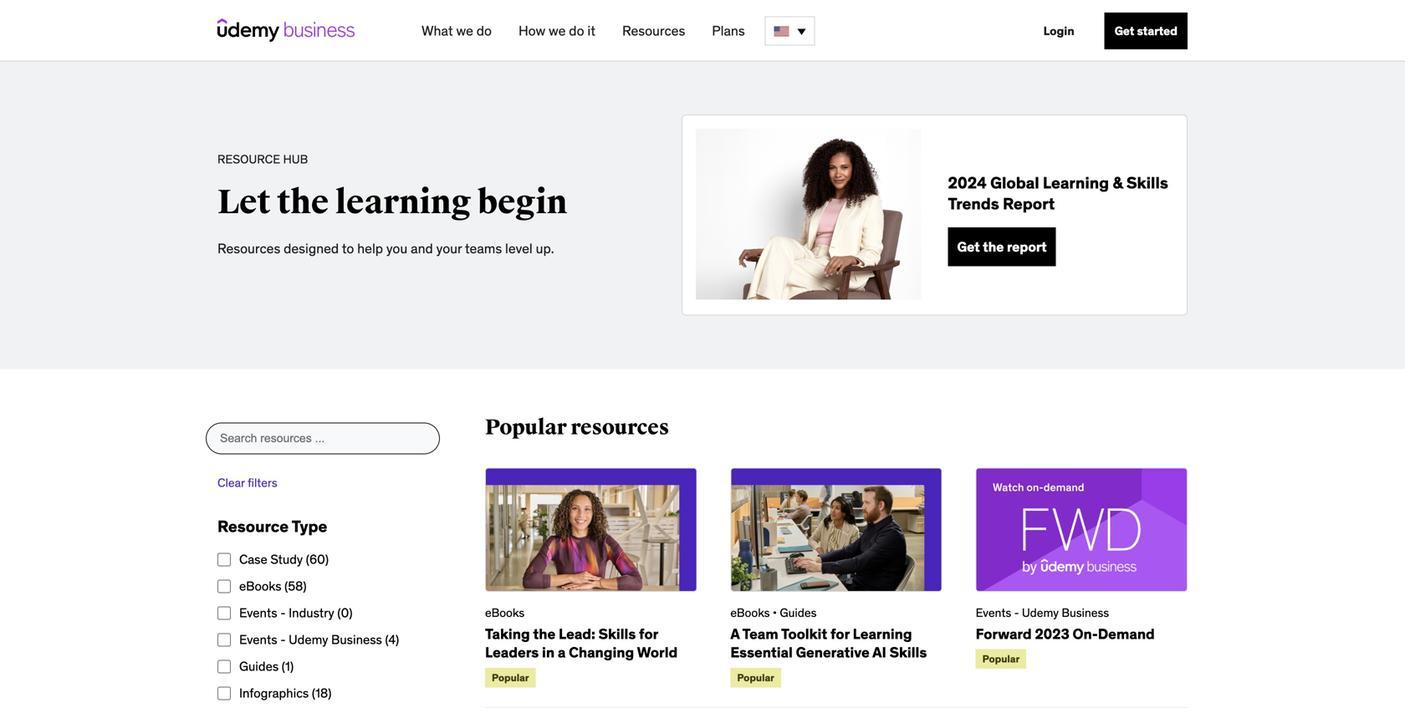 Task type: vqa. For each thing, say whether or not it's contained in the screenshot.


Task type: describe. For each thing, give the bounding box(es) containing it.
industry
[[289, 605, 334, 621]]

events for (4)
[[239, 632, 277, 648]]

udemy for forward
[[1022, 606, 1059, 621]]

1 vertical spatial guides
[[239, 659, 279, 675]]

skills for &
[[1127, 173, 1168, 193]]

a team toolkit for learning essential generative ai skills link
[[731, 625, 927, 662]]

global
[[991, 173, 1040, 193]]

filters
[[248, 475, 277, 491]]

2023
[[1035, 625, 1070, 643]]

ebooks • guides a team toolkit for learning essential generative ai skills
[[731, 606, 927, 662]]

popular for taking the lead: skills for leaders in a changing world
[[492, 672, 529, 685]]

for inside ebooks • guides a team toolkit for learning essential generative ai skills
[[831, 625, 850, 643]]

get the report
[[957, 239, 1047, 256]]

events - industry (0)
[[239, 605, 353, 621]]

what
[[422, 22, 453, 39]]

and
[[411, 240, 433, 257]]

resource
[[218, 152, 280, 167]]

login button
[[1034, 13, 1085, 49]]

in
[[542, 644, 555, 662]]

Infographics (18) checkbox
[[218, 687, 231, 701]]

2024
[[948, 173, 987, 193]]

how
[[519, 22, 546, 39]]

(4)
[[385, 632, 399, 648]]

resource type
[[218, 516, 327, 537]]

- for (4)
[[280, 632, 286, 648]]

Events - Udemy Business (4) checkbox
[[218, 634, 231, 647]]

type
[[292, 516, 327, 537]]

•
[[773, 606, 777, 621]]

on-
[[1073, 625, 1098, 643]]

do for how we do it
[[569, 22, 584, 39]]

ebooks for (58)
[[239, 578, 282, 594]]

business for forward
[[1062, 606, 1109, 621]]

teams
[[465, 240, 502, 257]]

Events - Industry (0) checkbox
[[218, 607, 231, 620]]

clear
[[218, 475, 245, 491]]

designed
[[284, 240, 339, 257]]

report
[[1003, 194, 1055, 214]]

what we do
[[422, 22, 492, 39]]

infographics (18)
[[239, 685, 332, 701]]

ebooks (58)
[[239, 578, 307, 594]]

popular resources
[[485, 415, 669, 441]]

(18)
[[312, 685, 332, 701]]

let
[[218, 182, 271, 223]]

- for forward
[[1014, 606, 1019, 621]]

(60)
[[306, 552, 329, 567]]

toolkit
[[781, 625, 828, 643]]

Search resources ... text field
[[206, 423, 440, 455]]

login
[[1044, 23, 1075, 38]]

skills inside ebooks • guides a team toolkit for learning essential generative ai skills
[[890, 644, 927, 662]]

how we do it
[[519, 22, 596, 39]]

resource hub
[[218, 152, 308, 167]]

resources designed to help you and your teams level up.
[[218, 240, 554, 257]]

level
[[505, 240, 533, 257]]

plans button
[[705, 16, 752, 46]]

guides inside ebooks • guides a team toolkit for learning essential generative ai skills
[[780, 606, 817, 621]]

to
[[342, 240, 354, 257]]

(0)
[[337, 605, 353, 621]]

plans
[[712, 22, 745, 39]]

Guides (1) checkbox
[[218, 661, 231, 674]]

eBooks (58) checkbox
[[218, 580, 231, 594]]

we for what
[[456, 22, 473, 39]]

clear filters link
[[218, 475, 277, 491]]

get started
[[1115, 23, 1178, 38]]

the inside ebooks taking the lead: skills for leaders in a changing world
[[533, 625, 556, 643]]

ai
[[873, 644, 887, 662]]

hub
[[283, 152, 308, 167]]

begin
[[478, 182, 567, 223]]

(58)
[[285, 578, 307, 594]]

case study (60)
[[239, 552, 329, 567]]

case
[[239, 552, 267, 567]]

report
[[1007, 239, 1047, 256]]

popular for forward 2023 on-demand
[[983, 653, 1020, 666]]

changing
[[569, 644, 634, 662]]

skills for lead:
[[599, 625, 636, 643]]

a
[[558, 644, 566, 662]]

learning
[[335, 182, 471, 223]]



Task type: locate. For each thing, give the bounding box(es) containing it.
0 horizontal spatial we
[[456, 22, 473, 39]]

demand
[[1098, 625, 1155, 643]]

business
[[1062, 606, 1109, 621], [331, 632, 382, 648]]

1 horizontal spatial guides
[[780, 606, 817, 621]]

let the learning begin
[[218, 182, 567, 223]]

we right what
[[456, 22, 473, 39]]

world
[[637, 644, 678, 662]]

resources right it
[[622, 22, 685, 39]]

taking the lead: skills for leaders in a changing world link
[[485, 625, 678, 662]]

guides left (1)
[[239, 659, 279, 675]]

2 vertical spatial the
[[533, 625, 556, 643]]

we
[[456, 22, 473, 39], [549, 22, 566, 39]]

guides (1)
[[239, 659, 294, 675]]

get down trends
[[957, 239, 980, 256]]

skills
[[1127, 173, 1168, 193], [599, 625, 636, 643], [890, 644, 927, 662]]

0 horizontal spatial guides
[[239, 659, 279, 675]]

essential
[[731, 644, 793, 662]]

ebooks
[[239, 578, 282, 594], [485, 606, 525, 621], [731, 606, 770, 621]]

the for let
[[277, 182, 329, 223]]

udemy for (4)
[[289, 632, 328, 648]]

1 vertical spatial resources
[[218, 240, 280, 257]]

2 for from the left
[[831, 625, 850, 643]]

get the report link
[[948, 228, 1056, 267]]

1 horizontal spatial learning
[[1043, 173, 1109, 193]]

we for how
[[549, 22, 566, 39]]

ebooks for •
[[731, 606, 770, 621]]

0 vertical spatial udemy
[[1022, 606, 1059, 621]]

business inside events - udemy business forward 2023 on-demand
[[1062, 606, 1109, 621]]

1 vertical spatial learning
[[853, 625, 912, 643]]

1 we from the left
[[456, 22, 473, 39]]

events
[[239, 605, 277, 621], [976, 606, 1012, 621], [239, 632, 277, 648]]

ebooks inside ebooks • guides a team toolkit for learning essential generative ai skills
[[731, 606, 770, 621]]

resources for resources
[[622, 22, 685, 39]]

0 horizontal spatial do
[[477, 22, 492, 39]]

events - udemy business (4)
[[239, 632, 399, 648]]

the for get
[[983, 239, 1004, 256]]

skills right ai
[[890, 644, 927, 662]]

the up the 'in'
[[533, 625, 556, 643]]

0 horizontal spatial resources
[[218, 240, 280, 257]]

resources down let
[[218, 240, 280, 257]]

1 horizontal spatial the
[[533, 625, 556, 643]]

your
[[436, 240, 462, 257]]

2 horizontal spatial skills
[[1127, 173, 1168, 193]]

0 vertical spatial resources
[[622, 22, 685, 39]]

help
[[357, 240, 383, 257]]

skills inside 2024 global learning & skills trends report
[[1127, 173, 1168, 193]]

popular for a team toolkit for learning essential generative ai skills
[[737, 672, 775, 685]]

(1)
[[282, 659, 294, 675]]

guides up toolkit
[[780, 606, 817, 621]]

-
[[280, 605, 286, 621], [1014, 606, 1019, 621], [280, 632, 286, 648]]

learning inside ebooks • guides a team toolkit for learning essential generative ai skills
[[853, 625, 912, 643]]

1 horizontal spatial for
[[831, 625, 850, 643]]

do right what
[[477, 22, 492, 39]]

0 horizontal spatial skills
[[599, 625, 636, 643]]

0 horizontal spatial get
[[957, 239, 980, 256]]

0 horizontal spatial for
[[639, 625, 658, 643]]

&
[[1113, 173, 1123, 193]]

the down hub
[[277, 182, 329, 223]]

0 vertical spatial guides
[[780, 606, 817, 621]]

ebooks down case at the left of page
[[239, 578, 282, 594]]

1 vertical spatial get
[[957, 239, 980, 256]]

study
[[270, 552, 303, 567]]

resources
[[571, 415, 669, 441]]

ebooks up taking
[[485, 606, 525, 621]]

trends
[[948, 194, 999, 214]]

a
[[731, 625, 740, 643]]

do left it
[[569, 22, 584, 39]]

ebooks inside ebooks taking the lead: skills for leaders in a changing world
[[485, 606, 525, 621]]

1 vertical spatial udemy
[[289, 632, 328, 648]]

guides
[[780, 606, 817, 621], [239, 659, 279, 675]]

get inside menu navigation
[[1115, 23, 1135, 38]]

1 horizontal spatial do
[[569, 22, 584, 39]]

- inside events - udemy business forward 2023 on-demand
[[1014, 606, 1019, 621]]

do inside 'popup button'
[[569, 22, 584, 39]]

we right how
[[549, 22, 566, 39]]

do for what we do
[[477, 22, 492, 39]]

do inside popup button
[[477, 22, 492, 39]]

1 vertical spatial business
[[331, 632, 382, 648]]

0 vertical spatial get
[[1115, 23, 1135, 38]]

0 vertical spatial the
[[277, 182, 329, 223]]

forward 2023 on-demand link
[[976, 625, 1155, 643]]

0 vertical spatial business
[[1062, 606, 1109, 621]]

udemy business image
[[218, 18, 355, 42]]

udemy inside events - udemy business forward 2023 on-demand
[[1022, 606, 1059, 621]]

business up on-
[[1062, 606, 1109, 621]]

learning left &
[[1043, 173, 1109, 193]]

get started link
[[1105, 13, 1188, 49]]

clear filters
[[218, 475, 277, 491]]

- left industry
[[280, 605, 286, 621]]

get for get started
[[1115, 23, 1135, 38]]

popular
[[485, 415, 567, 441], [983, 653, 1020, 666], [492, 672, 529, 685], [737, 672, 775, 685]]

ebooks up team on the bottom right
[[731, 606, 770, 621]]

1 horizontal spatial we
[[549, 22, 566, 39]]

1 for from the left
[[639, 625, 658, 643]]

taking
[[485, 625, 530, 643]]

2 do from the left
[[569, 22, 584, 39]]

2 horizontal spatial ebooks
[[731, 606, 770, 621]]

for up the generative
[[831, 625, 850, 643]]

1 horizontal spatial skills
[[890, 644, 927, 662]]

generative
[[796, 644, 870, 662]]

1 do from the left
[[477, 22, 492, 39]]

0 horizontal spatial the
[[277, 182, 329, 223]]

2 horizontal spatial the
[[983, 239, 1004, 256]]

events up "forward" at the bottom right of the page
[[976, 606, 1012, 621]]

events up guides (1)
[[239, 632, 277, 648]]

do
[[477, 22, 492, 39], [569, 22, 584, 39]]

ebooks taking the lead: skills for leaders in a changing world
[[485, 606, 678, 662]]

business down (0)
[[331, 632, 382, 648]]

for up world
[[639, 625, 658, 643]]

leaders
[[485, 644, 539, 662]]

how we do it button
[[512, 16, 602, 46]]

0 horizontal spatial udemy
[[289, 632, 328, 648]]

learning
[[1043, 173, 1109, 193], [853, 625, 912, 643]]

1 vertical spatial the
[[983, 239, 1004, 256]]

learning up ai
[[853, 625, 912, 643]]

0 horizontal spatial ebooks
[[239, 578, 282, 594]]

0 horizontal spatial business
[[331, 632, 382, 648]]

resources for resources designed to help you and your teams level up.
[[218, 240, 280, 257]]

learning inside 2024 global learning & skills trends report
[[1043, 173, 1109, 193]]

menu navigation
[[408, 0, 1188, 62]]

- up "forward" at the bottom right of the page
[[1014, 606, 1019, 621]]

resources inside popup button
[[622, 22, 685, 39]]

for inside ebooks taking the lead: skills for leaders in a changing world
[[639, 625, 658, 643]]

business for (4)
[[331, 632, 382, 648]]

2 we from the left
[[549, 22, 566, 39]]

udemy
[[1022, 606, 1059, 621], [289, 632, 328, 648]]

events down ebooks (58)
[[239, 605, 277, 621]]

udemy up the 2023
[[1022, 606, 1059, 621]]

up.
[[536, 240, 554, 257]]

1 horizontal spatial udemy
[[1022, 606, 1059, 621]]

1 horizontal spatial resources
[[622, 22, 685, 39]]

skills up 'changing'
[[599, 625, 636, 643]]

events for forward
[[976, 606, 1012, 621]]

started
[[1137, 23, 1178, 38]]

get
[[1115, 23, 1135, 38], [957, 239, 980, 256]]

0 vertical spatial learning
[[1043, 173, 1109, 193]]

0 horizontal spatial learning
[[853, 625, 912, 643]]

udemy down industry
[[289, 632, 328, 648]]

events - udemy business forward 2023 on-demand
[[976, 606, 1155, 643]]

Case Study (60) checkbox
[[218, 553, 231, 567]]

events inside events - udemy business forward 2023 on-demand
[[976, 606, 1012, 621]]

we inside 'popup button'
[[549, 22, 566, 39]]

it
[[588, 22, 596, 39]]

what we do button
[[415, 16, 499, 46]]

forward
[[976, 625, 1032, 643]]

skills inside ebooks taking the lead: skills for leaders in a changing world
[[599, 625, 636, 643]]

you
[[386, 240, 408, 257]]

lead:
[[559, 625, 595, 643]]

1 horizontal spatial get
[[1115, 23, 1135, 38]]

the left report on the top right
[[983, 239, 1004, 256]]

get for get the report
[[957, 239, 980, 256]]

2024 global learning & skills trends report link
[[948, 173, 1174, 214]]

2024 global learning & skills trends report
[[948, 173, 1168, 214]]

ebooks for taking
[[485, 606, 525, 621]]

the
[[277, 182, 329, 223], [983, 239, 1004, 256], [533, 625, 556, 643]]

we inside popup button
[[456, 22, 473, 39]]

skills right &
[[1127, 173, 1168, 193]]

team
[[743, 625, 779, 643]]

resource
[[218, 516, 289, 537]]

resources
[[622, 22, 685, 39], [218, 240, 280, 257]]

1 horizontal spatial business
[[1062, 606, 1109, 621]]

- up (1)
[[280, 632, 286, 648]]

infographics
[[239, 685, 309, 701]]

1 horizontal spatial ebooks
[[485, 606, 525, 621]]

get left started
[[1115, 23, 1135, 38]]

resources button
[[616, 16, 692, 46]]



